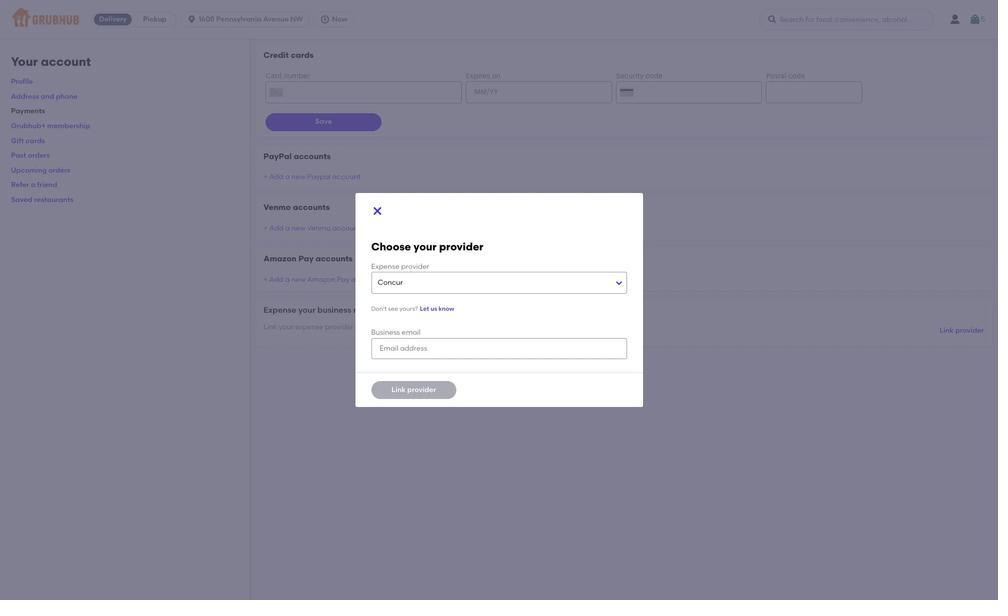 Task type: locate. For each thing, give the bounding box(es) containing it.
5
[[981, 15, 986, 23]]

payments
[[11, 107, 45, 116]]

your
[[11, 54, 38, 69]]

0 vertical spatial expense
[[371, 263, 400, 271]]

we'll
[[370, 323, 385, 331]]

1 horizontal spatial your
[[298, 306, 316, 315]]

and
[[41, 92, 54, 101], [355, 323, 368, 331]]

link provider button
[[940, 322, 985, 340], [371, 382, 457, 400]]

refer a friend link
[[11, 181, 57, 190]]

0 vertical spatial add
[[269, 173, 284, 181]]

phone
[[56, 92, 78, 101]]

your up expense provider
[[414, 241, 437, 253]]

add down amazon pay accounts
[[269, 276, 284, 284]]

cards up past orders
[[25, 137, 45, 145]]

pay
[[299, 254, 314, 264], [337, 276, 350, 284]]

svg image inside 5 button
[[969, 13, 981, 25]]

add down venmo accounts at the left top of the page
[[269, 224, 284, 233]]

email
[[402, 329, 421, 337]]

now
[[332, 15, 348, 23]]

gift cards
[[11, 137, 45, 145]]

orders up 'friend'
[[48, 166, 70, 175]]

1 vertical spatial venmo
[[307, 224, 331, 233]]

your for choose
[[414, 241, 437, 253]]

your
[[414, 241, 437, 253], [298, 306, 316, 315], [279, 323, 294, 331]]

+ down venmo accounts at the left top of the page
[[264, 224, 268, 233]]

svg image inside now button
[[320, 14, 330, 24]]

accounts up + add a new venmo account
[[293, 203, 330, 212]]

1 + from the top
[[264, 173, 268, 181]]

0 horizontal spatial pay
[[299, 254, 314, 264]]

yours?
[[400, 306, 418, 313]]

new down amazon pay accounts
[[292, 276, 306, 284]]

add for paypal accounts
[[269, 173, 284, 181]]

link provider
[[392, 386, 436, 395]]

your up expense in the left of the page
[[298, 306, 316, 315]]

link for link your expense provider and we'll send receipts within 24 hours of order confirmation. link provider
[[264, 323, 277, 331]]

save
[[315, 118, 332, 126]]

avenue
[[263, 15, 289, 23]]

add down paypal
[[269, 173, 284, 181]]

cards for gift cards
[[25, 137, 45, 145]]

past orders
[[11, 151, 50, 160]]

pay up + add a new amazon pay account link
[[299, 254, 314, 264]]

1 vertical spatial expense
[[264, 306, 297, 315]]

1 vertical spatial amazon
[[307, 276, 335, 284]]

orders for past orders
[[28, 151, 50, 160]]

0 horizontal spatial cards
[[25, 137, 45, 145]]

hours
[[465, 323, 484, 331]]

account
[[41, 54, 91, 69], [332, 173, 361, 181], [333, 224, 361, 233], [351, 276, 380, 284]]

let us know button
[[420, 300, 454, 318]]

expense up expense in the left of the page
[[264, 306, 297, 315]]

3 + from the top
[[264, 276, 268, 284]]

amazon
[[264, 254, 297, 264], [307, 276, 335, 284]]

2 vertical spatial add
[[269, 276, 284, 284]]

cards right "credit"
[[291, 50, 314, 60]]

new down venmo accounts at the left top of the page
[[292, 224, 306, 233]]

+ add a new paypal account
[[264, 173, 361, 181]]

orders for upcoming orders
[[48, 166, 70, 175]]

2 vertical spatial +
[[264, 276, 268, 284]]

1 vertical spatial new
[[292, 224, 306, 233]]

3 add from the top
[[269, 276, 284, 284]]

a down venmo accounts at the left top of the page
[[285, 224, 290, 233]]

2 vertical spatial new
[[292, 276, 306, 284]]

expense
[[371, 263, 400, 271], [264, 306, 297, 315]]

+ add a new paypal account link
[[264, 173, 361, 181]]

1 vertical spatial your
[[298, 306, 316, 315]]

1 vertical spatial and
[[355, 323, 368, 331]]

1 horizontal spatial and
[[355, 323, 368, 331]]

0 vertical spatial +
[[264, 173, 268, 181]]

add
[[269, 173, 284, 181], [269, 224, 284, 233], [269, 276, 284, 284]]

svg image for now
[[320, 14, 330, 24]]

0 horizontal spatial expense
[[264, 306, 297, 315]]

save button
[[266, 113, 382, 131]]

your inside the link your expense provider and we'll send receipts within 24 hours of order confirmation. link provider
[[279, 323, 294, 331]]

svg image
[[969, 13, 981, 25], [187, 14, 197, 24], [320, 14, 330, 24], [371, 205, 383, 217]]

expense down choose
[[371, 263, 400, 271]]

1 add from the top
[[269, 173, 284, 181]]

orders up upcoming orders
[[28, 151, 50, 160]]

1 vertical spatial link provider button
[[371, 382, 457, 400]]

main navigation navigation
[[0, 0, 999, 39]]

3 new from the top
[[292, 276, 306, 284]]

a down amazon pay accounts
[[285, 276, 290, 284]]

paypal
[[307, 173, 331, 181]]

0 horizontal spatial your
[[279, 323, 294, 331]]

0 vertical spatial pay
[[299, 254, 314, 264]]

and left phone
[[41, 92, 54, 101]]

pickup button
[[134, 11, 176, 27]]

now button
[[314, 11, 358, 27]]

amazon down + add a new venmo account link
[[264, 254, 297, 264]]

24
[[455, 323, 463, 331]]

1 horizontal spatial pay
[[337, 276, 350, 284]]

new for paypal
[[292, 173, 306, 181]]

1 horizontal spatial cards
[[291, 50, 314, 60]]

1 vertical spatial orders
[[48, 166, 70, 175]]

0 vertical spatial cards
[[291, 50, 314, 60]]

svg image for 5
[[969, 13, 981, 25]]

refer
[[11, 181, 29, 190]]

new for amazon
[[292, 276, 306, 284]]

+ for venmo accounts
[[264, 224, 268, 233]]

2 vertical spatial your
[[279, 323, 294, 331]]

accounts up + add a new paypal account link
[[294, 152, 331, 161]]

new
[[292, 173, 306, 181], [292, 224, 306, 233], [292, 276, 306, 284]]

1 horizontal spatial link provider button
[[940, 322, 985, 340]]

1 new from the top
[[292, 173, 306, 181]]

grubhub+
[[11, 122, 46, 130]]

us
[[431, 306, 437, 313]]

+
[[264, 173, 268, 181], [264, 224, 268, 233], [264, 276, 268, 284]]

and left we'll
[[355, 323, 368, 331]]

upcoming
[[11, 166, 47, 175]]

of
[[485, 323, 492, 331]]

+ down amazon pay accounts
[[264, 276, 268, 284]]

venmo down venmo accounts at the left top of the page
[[307, 224, 331, 233]]

2 new from the top
[[292, 224, 306, 233]]

0 vertical spatial orders
[[28, 151, 50, 160]]

orders
[[28, 151, 50, 160], [48, 166, 70, 175]]

0 horizontal spatial amazon
[[264, 254, 297, 264]]

1 vertical spatial +
[[264, 224, 268, 233]]

provider
[[439, 241, 484, 253], [401, 263, 429, 271], [325, 323, 353, 331], [956, 327, 985, 335], [407, 386, 436, 395]]

payments link
[[11, 107, 45, 116]]

your left expense in the left of the page
[[279, 323, 294, 331]]

within
[[434, 323, 454, 331]]

amazon down amazon pay accounts
[[307, 276, 335, 284]]

+ down paypal
[[264, 173, 268, 181]]

0 vertical spatial link provider button
[[940, 322, 985, 340]]

1 vertical spatial add
[[269, 224, 284, 233]]

a
[[285, 173, 290, 181], [31, 181, 35, 190], [285, 224, 290, 233], [285, 276, 290, 284]]

don't
[[371, 306, 387, 313]]

choose
[[371, 241, 411, 253]]

Email address email field
[[371, 339, 627, 360]]

2 + from the top
[[264, 224, 268, 233]]

0 horizontal spatial link provider button
[[371, 382, 457, 400]]

gift cards link
[[11, 137, 45, 145]]

svg image
[[768, 14, 778, 24]]

1 horizontal spatial expense
[[371, 263, 400, 271]]

1 vertical spatial accounts
[[293, 203, 330, 212]]

and inside the link your expense provider and we'll send receipts within 24 hours of order confirmation. link provider
[[355, 323, 368, 331]]

0 vertical spatial accounts
[[294, 152, 331, 161]]

1 horizontal spatial link
[[392, 386, 406, 395]]

0 vertical spatial new
[[292, 173, 306, 181]]

2 add from the top
[[269, 224, 284, 233]]

0 vertical spatial and
[[41, 92, 54, 101]]

expense for expense your business meals
[[264, 306, 297, 315]]

order
[[494, 323, 512, 331]]

your for expense
[[298, 306, 316, 315]]

0 vertical spatial venmo
[[264, 203, 291, 212]]

new for venmo
[[292, 224, 306, 233]]

pay up business on the left bottom of page
[[337, 276, 350, 284]]

2 vertical spatial accounts
[[316, 254, 353, 264]]

a down paypal accounts
[[285, 173, 290, 181]]

cards
[[291, 50, 314, 60], [25, 137, 45, 145]]

delivery
[[99, 15, 127, 23]]

svg image inside 1600 pennsylvania avenue nw button
[[187, 14, 197, 24]]

2 horizontal spatial your
[[414, 241, 437, 253]]

accounts
[[294, 152, 331, 161], [293, 203, 330, 212], [316, 254, 353, 264]]

grubhub+ membership link
[[11, 122, 90, 130]]

new left paypal
[[292, 173, 306, 181]]

venmo
[[264, 203, 291, 212], [307, 224, 331, 233]]

venmo up + add a new venmo account
[[264, 203, 291, 212]]

1 vertical spatial cards
[[25, 137, 45, 145]]

accounts for venmo accounts
[[293, 203, 330, 212]]

0 horizontal spatial link
[[264, 323, 277, 331]]

accounts up + add a new amazon pay account
[[316, 254, 353, 264]]

0 vertical spatial your
[[414, 241, 437, 253]]



Task type: vqa. For each thing, say whether or not it's contained in the screenshot.
Choose
yes



Task type: describe. For each thing, give the bounding box(es) containing it.
business email
[[371, 329, 421, 337]]

add for venmo accounts
[[269, 224, 284, 233]]

past orders link
[[11, 151, 50, 160]]

+ add a new venmo account link
[[264, 224, 361, 233]]

0 horizontal spatial and
[[41, 92, 54, 101]]

+ add a new amazon pay account
[[264, 276, 380, 284]]

+ add a new venmo account
[[264, 224, 361, 233]]

0 vertical spatial amazon
[[264, 254, 297, 264]]

account up amazon pay accounts
[[333, 224, 361, 233]]

venmo accounts
[[264, 203, 330, 212]]

business
[[371, 329, 400, 337]]

a for paypal
[[285, 173, 290, 181]]

paypal accounts
[[264, 152, 331, 161]]

1600 pennsylvania avenue nw button
[[180, 11, 314, 27]]

profile link
[[11, 78, 33, 86]]

see
[[388, 306, 398, 313]]

credit
[[264, 50, 289, 60]]

pickup
[[143, 15, 167, 23]]

gift
[[11, 137, 24, 145]]

1600
[[199, 15, 215, 23]]

1 horizontal spatial amazon
[[307, 276, 335, 284]]

nw
[[290, 15, 303, 23]]

confirmation.
[[514, 323, 559, 331]]

add for amazon pay accounts
[[269, 276, 284, 284]]

a right refer
[[31, 181, 35, 190]]

address
[[11, 92, 39, 101]]

send
[[386, 323, 403, 331]]

account right paypal
[[332, 173, 361, 181]]

expense provider
[[371, 263, 429, 271]]

5 button
[[969, 10, 986, 28]]

account up the meals
[[351, 276, 380, 284]]

link your expense provider and we'll send receipts within 24 hours of order confirmation. link provider
[[264, 323, 985, 335]]

cards for credit cards
[[291, 50, 314, 60]]

link for link provider
[[392, 386, 406, 395]]

amazon pay accounts
[[264, 254, 353, 264]]

save link
[[264, 71, 985, 131]]

choose your provider
[[371, 241, 484, 253]]

membership
[[47, 122, 90, 130]]

grubhub+ membership
[[11, 122, 90, 130]]

refer a friend
[[11, 181, 57, 190]]

accounts for paypal accounts
[[294, 152, 331, 161]]

1 vertical spatial pay
[[337, 276, 350, 284]]

meals
[[353, 306, 377, 315]]

credit cards
[[264, 50, 314, 60]]

expense for expense provider
[[371, 263, 400, 271]]

1 horizontal spatial venmo
[[307, 224, 331, 233]]

2 horizontal spatial link
[[940, 327, 954, 335]]

upcoming orders
[[11, 166, 70, 175]]

don't see yours? let us know
[[371, 306, 454, 313]]

profile
[[11, 78, 33, 86]]

+ for amazon pay accounts
[[264, 276, 268, 284]]

expense
[[295, 323, 323, 331]]

your account
[[11, 54, 91, 69]]

1600 pennsylvania avenue nw
[[199, 15, 303, 23]]

+ add a new amazon pay account link
[[264, 276, 380, 284]]

svg image for 1600 pennsylvania avenue nw
[[187, 14, 197, 24]]

know
[[439, 306, 454, 313]]

upcoming orders link
[[11, 166, 70, 175]]

address and phone
[[11, 92, 78, 101]]

restaurants
[[34, 196, 74, 204]]

paypal
[[264, 152, 292, 161]]

business
[[318, 306, 351, 315]]

pennsylvania
[[216, 15, 262, 23]]

receipts
[[405, 323, 432, 331]]

address and phone link
[[11, 92, 78, 101]]

+ for paypal accounts
[[264, 173, 268, 181]]

a for amazon
[[285, 276, 290, 284]]

0 horizontal spatial venmo
[[264, 203, 291, 212]]

friend
[[37, 181, 57, 190]]

your for link
[[279, 323, 294, 331]]

a for venmo
[[285, 224, 290, 233]]

expense your business meals
[[264, 306, 377, 315]]

saved restaurants link
[[11, 196, 74, 204]]

provider inside link provider button
[[407, 386, 436, 395]]

saved restaurants
[[11, 196, 74, 204]]

saved
[[11, 196, 32, 204]]

let
[[420, 306, 429, 313]]

delivery button
[[92, 11, 134, 27]]

account up phone
[[41, 54, 91, 69]]

past
[[11, 151, 26, 160]]



